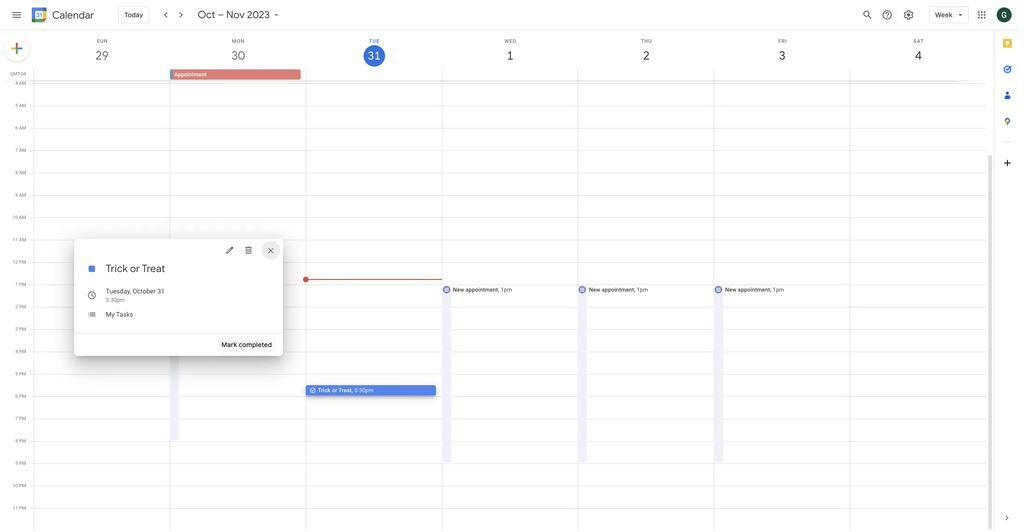 Task type: describe. For each thing, give the bounding box(es) containing it.
delete task image
[[244, 246, 253, 255]]

am for 7 am
[[19, 148, 26, 153]]

pm for 3 pm
[[19, 327, 26, 332]]

tuesday,
[[106, 288, 131, 295]]

3 1pm from the left
[[773, 287, 784, 293]]

pm for 9 pm
[[19, 461, 26, 466]]

oct – nov 2023 button
[[194, 8, 285, 21]]

am for 5 am
[[19, 103, 26, 108]]

oct – nov 2023
[[198, 8, 270, 21]]

appointment row
[[30, 69, 994, 81]]

5 pm
[[15, 372, 26, 377]]

treat for trick or treat , 5:30pm
[[339, 388, 352, 394]]

31 link
[[364, 45, 385, 67]]

mark
[[221, 341, 237, 349]]

am for 11 am
[[19, 237, 26, 242]]

29 link
[[91, 45, 113, 67]]

4 link
[[908, 45, 929, 67]]

6 cell from the left
[[850, 69, 986, 81]]

4 for 4 pm
[[15, 349, 18, 354]]

trick or treat , 5:30pm
[[318, 388, 374, 394]]

pm for 5 pm
[[19, 372, 26, 377]]

11 am
[[13, 237, 26, 242]]

fri
[[778, 38, 787, 44]]

5:30pm inside grid
[[355, 388, 374, 394]]

week
[[935, 11, 953, 19]]

1 link
[[500, 45, 521, 67]]

pm for 7 pm
[[19, 416, 26, 422]]

1 new from the left
[[453, 287, 464, 293]]

7 for 7 pm
[[15, 416, 18, 422]]

am for 6 am
[[19, 125, 26, 131]]

my tasks
[[106, 311, 133, 318]]

pm for 4 pm
[[19, 349, 26, 354]]

grid containing 29
[[0, 30, 994, 532]]

3 appointment from the left
[[738, 287, 770, 293]]

fri 3
[[778, 38, 787, 63]]

week button
[[929, 4, 969, 26]]

tasks
[[116, 311, 133, 318]]

appointment button
[[172, 69, 301, 80]]

5 for 5 pm
[[15, 372, 18, 377]]

today
[[125, 11, 143, 19]]

2023
[[247, 8, 270, 21]]

8 for 8 pm
[[15, 439, 18, 444]]

7 am
[[15, 148, 26, 153]]

6 pm
[[15, 394, 26, 399]]

30
[[231, 48, 244, 63]]

1 new appointment , 1pm from the left
[[453, 287, 512, 293]]

pm for 12 pm
[[19, 260, 26, 265]]

2 inside thu 2
[[643, 48, 649, 63]]

2 link
[[636, 45, 657, 67]]

3 new from the left
[[725, 287, 737, 293]]

am for 4 am
[[19, 81, 26, 86]]

thu
[[641, 38, 652, 44]]

my
[[106, 311, 115, 318]]

am for 9 am
[[19, 193, 26, 198]]

today button
[[118, 4, 149, 26]]

trick or treat
[[106, 263, 165, 276]]

2 cell from the left
[[306, 69, 442, 81]]

29
[[95, 48, 108, 63]]

3 cell from the left
[[442, 69, 578, 81]]

8 for 8 am
[[15, 170, 18, 175]]

am for 10 am
[[19, 215, 26, 220]]

mark completed
[[221, 341, 272, 349]]

sun 29
[[95, 38, 108, 63]]

pm for 8 pm
[[19, 439, 26, 444]]

completed
[[239, 341, 272, 349]]

gmt-04
[[10, 71, 26, 76]]

4 cell from the left
[[578, 69, 714, 81]]

9 for 9 am
[[15, 193, 18, 198]]



Task type: locate. For each thing, give the bounding box(es) containing it.
trick or treat heading
[[106, 263, 165, 276]]

2 pm from the top
[[19, 282, 26, 287]]

4 pm from the top
[[19, 327, 26, 332]]

sun
[[97, 38, 108, 44]]

10 for 10 pm
[[13, 484, 18, 489]]

trick for trick or treat , 5:30pm
[[318, 388, 331, 394]]

0 vertical spatial 2
[[643, 48, 649, 63]]

4 pm
[[15, 349, 26, 354]]

11 pm from the top
[[19, 484, 26, 489]]

october
[[133, 288, 156, 295]]

1 vertical spatial 1
[[15, 282, 18, 287]]

10 up 11 pm
[[13, 484, 18, 489]]

cell down 29 link
[[34, 69, 170, 81]]

1 horizontal spatial trick
[[318, 388, 331, 394]]

0 vertical spatial 1
[[506, 48, 513, 63]]

1 vertical spatial 11
[[13, 506, 18, 511]]

1 horizontal spatial 31
[[367, 48, 380, 63]]

2 down the 1 pm
[[15, 305, 18, 310]]

1 vertical spatial 3
[[15, 327, 18, 332]]

3 inside fri 3
[[779, 48, 785, 63]]

2 horizontal spatial appointment
[[738, 287, 770, 293]]

4 down 3 pm
[[15, 349, 18, 354]]

6 am from the top
[[19, 193, 26, 198]]

4 inside sat 4
[[915, 48, 921, 63]]

3 am from the top
[[19, 125, 26, 131]]

12
[[13, 260, 18, 265]]

main drawer image
[[11, 9, 22, 21]]

6 pm from the top
[[19, 372, 26, 377]]

1 vertical spatial 5:30pm
[[355, 388, 374, 394]]

1 horizontal spatial new
[[589, 287, 600, 293]]

0 vertical spatial or
[[130, 263, 140, 276]]

10 up 11 am
[[13, 215, 18, 220]]

cell down 2 link on the right top of the page
[[578, 69, 714, 81]]

pm up the 4 pm
[[19, 327, 26, 332]]

am down 7 am
[[19, 170, 26, 175]]

1 horizontal spatial 3
[[779, 48, 785, 63]]

1 7 from the top
[[15, 148, 18, 153]]

2 horizontal spatial new appointment , 1pm
[[725, 287, 784, 293]]

2 pm
[[15, 305, 26, 310]]

pm down the 1 pm
[[19, 305, 26, 310]]

2 6 from the top
[[15, 394, 18, 399]]

0 vertical spatial 10
[[13, 215, 18, 220]]

tue 31
[[367, 38, 380, 63]]

2 new appointment , 1pm from the left
[[589, 287, 648, 293]]

2
[[643, 48, 649, 63], [15, 305, 18, 310]]

2 horizontal spatial new
[[725, 287, 737, 293]]

2 7 from the top
[[15, 416, 18, 422]]

0 horizontal spatial new
[[453, 287, 464, 293]]

5 down '4 am'
[[15, 103, 18, 108]]

11 down 10 pm at the left of page
[[13, 506, 18, 511]]

3 new appointment , 1pm from the left
[[725, 287, 784, 293]]

10
[[13, 215, 18, 220], [13, 484, 18, 489]]

7
[[15, 148, 18, 153], [15, 416, 18, 422]]

1 vertical spatial 31
[[157, 288, 165, 295]]

tuesday, october 31 5:30pm
[[106, 288, 165, 304]]

0 vertical spatial 31
[[367, 48, 380, 63]]

2 8 from the top
[[15, 439, 18, 444]]

5
[[15, 103, 18, 108], [15, 372, 18, 377]]

am
[[19, 81, 26, 86], [19, 103, 26, 108], [19, 125, 26, 131], [19, 148, 26, 153], [19, 170, 26, 175], [19, 193, 26, 198], [19, 215, 26, 220], [19, 237, 26, 242]]

treat for trick or treat
[[142, 263, 165, 276]]

3 pm
[[15, 327, 26, 332]]

grid
[[0, 30, 994, 532]]

6
[[15, 125, 18, 131], [15, 394, 18, 399]]

4 am from the top
[[19, 148, 26, 153]]

1 horizontal spatial 1pm
[[637, 287, 648, 293]]

1 am from the top
[[19, 81, 26, 86]]

4 am
[[15, 81, 26, 86]]

pm down the 4 pm
[[19, 372, 26, 377]]

0 vertical spatial 3
[[779, 48, 785, 63]]

calendar element
[[30, 6, 94, 26]]

11 for 11 am
[[13, 237, 18, 242]]

6 am
[[15, 125, 26, 131]]

1 horizontal spatial 1
[[506, 48, 513, 63]]

calendar heading
[[50, 9, 94, 22]]

0 horizontal spatial 1
[[15, 282, 18, 287]]

8 pm
[[15, 439, 26, 444]]

7 up the 8 am at the top left
[[15, 148, 18, 153]]

cell down 1 link
[[442, 69, 578, 81]]

1
[[506, 48, 513, 63], [15, 282, 18, 287]]

9 pm from the top
[[19, 439, 26, 444]]

0 horizontal spatial or
[[130, 263, 140, 276]]

0 vertical spatial 8
[[15, 170, 18, 175]]

4 down sat
[[915, 48, 921, 63]]

0 horizontal spatial appointment
[[466, 287, 498, 293]]

1 8 from the top
[[15, 170, 18, 175]]

5 down the 4 pm
[[15, 372, 18, 377]]

8 down 7 am
[[15, 170, 18, 175]]

3 link
[[772, 45, 793, 67]]

oct
[[198, 8, 215, 21]]

4
[[915, 48, 921, 63], [15, 81, 18, 86], [15, 349, 18, 354]]

1 pm
[[15, 282, 26, 287]]

or inside grid
[[332, 388, 337, 394]]

1 vertical spatial treat
[[339, 388, 352, 394]]

1 vertical spatial or
[[332, 388, 337, 394]]

appointment
[[174, 71, 207, 78]]

0 vertical spatial 5:30pm
[[106, 297, 125, 304]]

3 pm from the top
[[19, 305, 26, 310]]

11 for 11 pm
[[13, 506, 18, 511]]

0 horizontal spatial new appointment , 1pm
[[453, 287, 512, 293]]

mon 30
[[231, 38, 245, 63]]

0 horizontal spatial treat
[[142, 263, 165, 276]]

2 1pm from the left
[[637, 287, 648, 293]]

5:30pm inside tuesday, october 31 5:30pm
[[106, 297, 125, 304]]

30 link
[[227, 45, 249, 67]]

5 cell from the left
[[714, 69, 850, 81]]

8 pm from the top
[[19, 416, 26, 422]]

pm right '12'
[[19, 260, 26, 265]]

2 new from the left
[[589, 287, 600, 293]]

8
[[15, 170, 18, 175], [15, 439, 18, 444]]

am down 04
[[19, 81, 26, 86]]

04
[[21, 71, 26, 76]]

1 vertical spatial 6
[[15, 394, 18, 399]]

0 horizontal spatial trick
[[106, 263, 128, 276]]

tue
[[369, 38, 380, 44]]

3
[[779, 48, 785, 63], [15, 327, 18, 332]]

31 inside tuesday, october 31 5:30pm
[[157, 288, 165, 295]]

1 horizontal spatial or
[[332, 388, 337, 394]]

9
[[15, 193, 18, 198], [15, 461, 18, 466]]

1 vertical spatial trick
[[318, 388, 331, 394]]

sat 4
[[914, 38, 924, 63]]

pm up 9 pm
[[19, 439, 26, 444]]

1 vertical spatial 10
[[13, 484, 18, 489]]

0 horizontal spatial 3
[[15, 327, 18, 332]]

1 vertical spatial 7
[[15, 416, 18, 422]]

1 horizontal spatial 5:30pm
[[355, 388, 374, 394]]

10 pm
[[13, 484, 26, 489]]

mon
[[232, 38, 245, 44]]

2 vertical spatial 4
[[15, 349, 18, 354]]

4 down the gmt- on the left
[[15, 81, 18, 86]]

2 10 from the top
[[13, 484, 18, 489]]

pm for 11 pm
[[19, 506, 26, 511]]

pm down 8 pm
[[19, 461, 26, 466]]

am down the 8 am at the top left
[[19, 193, 26, 198]]

1 horizontal spatial new appointment , 1pm
[[589, 287, 648, 293]]

6 for 6 am
[[15, 125, 18, 131]]

–
[[218, 8, 224, 21]]

thu 2
[[641, 38, 652, 63]]

1 vertical spatial 9
[[15, 461, 18, 466]]

1 vertical spatial 8
[[15, 439, 18, 444]]

am down 9 am
[[19, 215, 26, 220]]

10 pm from the top
[[19, 461, 26, 466]]

pm down 10 pm at the left of page
[[19, 506, 26, 511]]

cell down "31" link
[[306, 69, 442, 81]]

pm down 3 pm
[[19, 349, 26, 354]]

0 vertical spatial 7
[[15, 148, 18, 153]]

6 up 7 pm
[[15, 394, 18, 399]]

1 9 from the top
[[15, 193, 18, 198]]

new appointment , 1pm
[[453, 287, 512, 293], [589, 287, 648, 293], [725, 287, 784, 293]]

31
[[367, 48, 380, 63], [157, 288, 165, 295]]

pm down 9 pm
[[19, 484, 26, 489]]

1 vertical spatial 2
[[15, 305, 18, 310]]

0 vertical spatial 6
[[15, 125, 18, 131]]

trick
[[106, 263, 128, 276], [318, 388, 331, 394]]

or
[[130, 263, 140, 276], [332, 388, 337, 394]]

tab list
[[995, 30, 1020, 505]]

2 am from the top
[[19, 103, 26, 108]]

6 down 5 am
[[15, 125, 18, 131]]

7 pm from the top
[[19, 394, 26, 399]]

7 for 7 am
[[15, 148, 18, 153]]

6 for 6 pm
[[15, 394, 18, 399]]

1 horizontal spatial treat
[[339, 388, 352, 394]]

cell down 4 link
[[850, 69, 986, 81]]

1 down wed
[[506, 48, 513, 63]]

new
[[453, 287, 464, 293], [589, 287, 600, 293], [725, 287, 737, 293]]

,
[[498, 287, 499, 293], [634, 287, 635, 293], [770, 287, 772, 293], [352, 388, 353, 394]]

1 horizontal spatial 2
[[643, 48, 649, 63]]

9 up 10 pm at the left of page
[[15, 461, 18, 466]]

8 am from the top
[[19, 237, 26, 242]]

0 vertical spatial treat
[[142, 263, 165, 276]]

am for 8 am
[[19, 170, 26, 175]]

1 1pm from the left
[[501, 287, 512, 293]]

pm up 7 pm
[[19, 394, 26, 399]]

sat
[[914, 38, 924, 44]]

0 vertical spatial trick
[[106, 263, 128, 276]]

pm for 6 pm
[[19, 394, 26, 399]]

1 appointment from the left
[[466, 287, 498, 293]]

10 for 10 am
[[13, 215, 18, 220]]

9 for 9 pm
[[15, 461, 18, 466]]

5 am
[[15, 103, 26, 108]]

2 down thu
[[643, 48, 649, 63]]

pm for 2 pm
[[19, 305, 26, 310]]

0 horizontal spatial 5:30pm
[[106, 297, 125, 304]]

0 vertical spatial 11
[[13, 237, 18, 242]]

calendar
[[52, 9, 94, 22]]

1 pm from the top
[[19, 260, 26, 265]]

7 down 6 pm
[[15, 416, 18, 422]]

am down '4 am'
[[19, 103, 26, 108]]

31 down tue
[[367, 48, 380, 63]]

31 inside grid
[[367, 48, 380, 63]]

1 5 from the top
[[15, 103, 18, 108]]

7 pm
[[15, 416, 26, 422]]

0 horizontal spatial 2
[[15, 305, 18, 310]]

pm for 1 pm
[[19, 282, 26, 287]]

am up 12 pm
[[19, 237, 26, 242]]

8 am
[[15, 170, 26, 175]]

12 pm
[[13, 260, 26, 265]]

am up the 8 am at the top left
[[19, 148, 26, 153]]

trick for trick or treat
[[106, 263, 128, 276]]

pm down 6 pm
[[19, 416, 26, 422]]

or for trick or treat
[[130, 263, 140, 276]]

2 11 from the top
[[13, 506, 18, 511]]

2 9 from the top
[[15, 461, 18, 466]]

or for trick or treat , 5:30pm
[[332, 388, 337, 394]]

3 up the 4 pm
[[15, 327, 18, 332]]

pm for 10 pm
[[19, 484, 26, 489]]

cell
[[34, 69, 170, 81], [306, 69, 442, 81], [442, 69, 578, 81], [578, 69, 714, 81], [714, 69, 850, 81], [850, 69, 986, 81]]

11 up '12'
[[13, 237, 18, 242]]

pm up 2 pm
[[19, 282, 26, 287]]

1 down '12'
[[15, 282, 18, 287]]

4 for 4 am
[[15, 81, 18, 86]]

settings menu image
[[903, 9, 914, 21]]

3 down fri
[[779, 48, 785, 63]]

1 cell from the left
[[34, 69, 170, 81]]

am down 5 am
[[19, 125, 26, 131]]

0 horizontal spatial 1pm
[[501, 287, 512, 293]]

1 11 from the top
[[13, 237, 18, 242]]

trick inside grid
[[318, 388, 331, 394]]

2 horizontal spatial 1pm
[[773, 287, 784, 293]]

pm
[[19, 260, 26, 265], [19, 282, 26, 287], [19, 305, 26, 310], [19, 327, 26, 332], [19, 349, 26, 354], [19, 372, 26, 377], [19, 394, 26, 399], [19, 416, 26, 422], [19, 439, 26, 444], [19, 461, 26, 466], [19, 484, 26, 489], [19, 506, 26, 511]]

1 horizontal spatial appointment
[[602, 287, 634, 293]]

1 vertical spatial 4
[[15, 81, 18, 86]]

0 vertical spatial 5
[[15, 103, 18, 108]]

31 right the october
[[157, 288, 165, 295]]

1pm
[[501, 287, 512, 293], [637, 287, 648, 293], [773, 287, 784, 293]]

mark completed button
[[218, 334, 276, 356]]

appointment
[[466, 287, 498, 293], [602, 287, 634, 293], [738, 287, 770, 293]]

0 vertical spatial 9
[[15, 193, 18, 198]]

treat
[[142, 263, 165, 276], [339, 388, 352, 394]]

1 inside the wed 1
[[506, 48, 513, 63]]

1 10 from the top
[[13, 215, 18, 220]]

9 am
[[15, 193, 26, 198]]

11
[[13, 237, 18, 242], [13, 506, 18, 511]]

5 am from the top
[[19, 170, 26, 175]]

1 6 from the top
[[15, 125, 18, 131]]

1 vertical spatial 5
[[15, 372, 18, 377]]

treat inside grid
[[339, 388, 352, 394]]

12 pm from the top
[[19, 506, 26, 511]]

5 for 5 am
[[15, 103, 18, 108]]

2 5 from the top
[[15, 372, 18, 377]]

2 appointment from the left
[[602, 287, 634, 293]]

wed 1
[[505, 38, 517, 63]]

cell down the 3 link
[[714, 69, 850, 81]]

11 pm
[[13, 506, 26, 511]]

7 am from the top
[[19, 215, 26, 220]]

0 vertical spatial 4
[[915, 48, 921, 63]]

gmt-
[[10, 71, 21, 76]]

5:30pm
[[106, 297, 125, 304], [355, 388, 374, 394]]

9 pm
[[15, 461, 26, 466]]

5 pm from the top
[[19, 349, 26, 354]]

8 up 9 pm
[[15, 439, 18, 444]]

nov
[[226, 8, 245, 21]]

0 horizontal spatial 31
[[157, 288, 165, 295]]

10 am
[[13, 215, 26, 220]]

wed
[[505, 38, 517, 44]]

9 up 10 am
[[15, 193, 18, 198]]



Task type: vqa. For each thing, say whether or not it's contained in the screenshot.
"interest"
no



